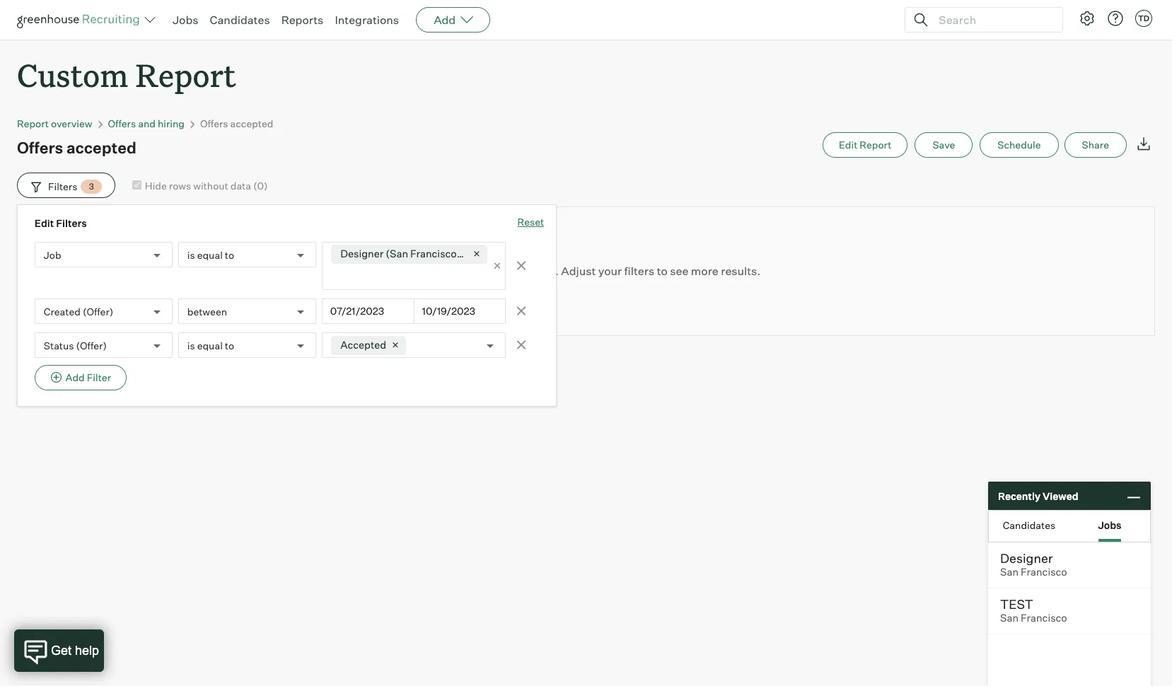 Task type: locate. For each thing, give the bounding box(es) containing it.
1 horizontal spatial designer
[[1001, 551, 1053, 566]]

designer for designer san francisco
[[1001, 551, 1053, 566]]

1 horizontal spatial candidates
[[1003, 519, 1056, 531]]

see
[[670, 264, 689, 278]]

0 vertical spatial jobs
[[173, 13, 199, 27]]

reports
[[281, 13, 324, 27]]

francisco down designer san francisco
[[1021, 612, 1068, 625]]

equal up between
[[197, 249, 223, 261]]

equal for accepted
[[197, 339, 223, 351]]

1 vertical spatial report
[[17, 118, 49, 130]]

1 vertical spatial edit
[[35, 217, 54, 229]]

accepted up (0)
[[230, 118, 273, 130]]

reset link
[[518, 215, 544, 231]]

to down between
[[225, 339, 234, 351]]

1 vertical spatial san
[[1001, 612, 1019, 625]]

(offer) right created
[[83, 305, 113, 318]]

0 vertical spatial candidates
[[210, 13, 270, 27]]

san for test
[[1001, 612, 1019, 625]]

0 vertical spatial edit
[[839, 139, 858, 151]]

(offer) for status (offer)
[[76, 339, 107, 351]]

report left 'save'
[[860, 139, 892, 151]]

san inside test san francisco
[[1001, 612, 1019, 625]]

add inside popup button
[[434, 13, 456, 27]]

2 horizontal spatial offers
[[200, 118, 228, 130]]

offers left and
[[108, 118, 136, 130]]

is for accepted
[[187, 339, 195, 351]]

to inside row group
[[657, 264, 668, 278]]

1 francisco from the top
[[1021, 566, 1068, 579]]

designer inside designer san francisco
[[1001, 551, 1053, 566]]

is down between
[[187, 339, 195, 351]]

designer left (san
[[341, 247, 384, 260]]

filters up job at the left of page
[[56, 217, 87, 229]]

1 horizontal spatial report
[[136, 54, 236, 96]]

filters
[[48, 180, 77, 192], [56, 217, 87, 229]]

report up hiring
[[136, 54, 236, 96]]

tab list
[[989, 511, 1151, 542]]

0 horizontal spatial offers accepted
[[17, 138, 136, 157]]

0 vertical spatial add
[[434, 13, 456, 27]]

(50)
[[463, 247, 484, 260]]

0 vertical spatial is equal to
[[187, 249, 234, 261]]

3
[[89, 181, 94, 192]]

0 horizontal spatial edit
[[35, 217, 54, 229]]

0 vertical spatial san
[[1001, 566, 1019, 579]]

0 vertical spatial equal
[[197, 249, 223, 261]]

configure image
[[1079, 10, 1096, 27]]

san up test
[[1001, 566, 1019, 579]]

offers accepted down overview
[[17, 138, 136, 157]]

0 vertical spatial report
[[136, 54, 236, 96]]

equal down between
[[197, 339, 223, 351]]

share
[[1082, 139, 1110, 151]]

1 vertical spatial candidates
[[1003, 519, 1056, 531]]

offers down report overview link
[[17, 138, 63, 157]]

recently viewed
[[999, 490, 1079, 502]]

0 horizontal spatial designer
[[341, 247, 384, 260]]

0 vertical spatial (offer)
[[83, 305, 113, 318]]

1 san from the top
[[1001, 566, 1019, 579]]

to for designer (san francisco) (50)
[[225, 249, 234, 261]]

edit
[[839, 139, 858, 151], [35, 217, 54, 229]]

filters
[[625, 264, 655, 278]]

2 san from the top
[[1001, 612, 1019, 625]]

is up between
[[187, 249, 195, 261]]

candidates
[[210, 13, 270, 27], [1003, 519, 1056, 531]]

to
[[225, 249, 234, 261], [657, 264, 668, 278], [225, 339, 234, 351]]

custom report
[[17, 54, 236, 96]]

is equal to down between
[[187, 339, 234, 351]]

is
[[187, 249, 195, 261], [187, 339, 195, 351]]

candidates link
[[210, 13, 270, 27]]

(san
[[386, 247, 408, 260]]

1 is equal to from the top
[[187, 249, 234, 261]]

francisco inside test san francisco
[[1021, 612, 1068, 625]]

report
[[136, 54, 236, 96], [17, 118, 49, 130], [860, 139, 892, 151]]

to for accepted
[[225, 339, 234, 351]]

designer for designer (san francisco) (50)
[[341, 247, 384, 260]]

07/21/2023
[[330, 305, 384, 317]]

greenhouse recruiting image
[[17, 11, 144, 28]]

10/19/2023
[[422, 305, 475, 317]]

no
[[412, 264, 427, 278]]

1 vertical spatial jobs
[[1099, 519, 1122, 531]]

1 horizontal spatial accepted
[[230, 118, 273, 130]]

1 horizontal spatial offers
[[108, 118, 136, 130]]

add inside button
[[66, 372, 85, 384]]

0 vertical spatial offers accepted
[[200, 118, 273, 130]]

san inside designer san francisco
[[1001, 566, 1019, 579]]

data
[[231, 180, 251, 192]]

0 horizontal spatial add
[[66, 372, 85, 384]]

designer san francisco
[[1001, 551, 1068, 579]]

your
[[599, 264, 622, 278]]

rows
[[169, 180, 191, 192]]

save and schedule this report to revisit it! element
[[915, 132, 980, 158]]

report for custom report
[[136, 54, 236, 96]]

equal
[[197, 249, 223, 261], [197, 339, 223, 351]]

add
[[434, 13, 456, 27], [66, 372, 85, 384]]

2 vertical spatial report
[[860, 139, 892, 151]]

2 horizontal spatial report
[[860, 139, 892, 151]]

1 vertical spatial francisco
[[1021, 612, 1068, 625]]

1 vertical spatial offers accepted
[[17, 138, 136, 157]]

hiring
[[158, 118, 185, 130]]

1 vertical spatial accepted
[[66, 138, 136, 157]]

0 horizontal spatial candidates
[[210, 13, 270, 27]]

designer up test
[[1001, 551, 1053, 566]]

offers accepted
[[200, 118, 273, 130], [17, 138, 136, 157]]

francisco up test san francisco
[[1021, 566, 1068, 579]]

0 vertical spatial designer
[[341, 247, 384, 260]]

(offer)
[[83, 305, 113, 318], [76, 339, 107, 351]]

san down designer san francisco
[[1001, 612, 1019, 625]]

designer (san francisco) (50)
[[341, 247, 484, 260]]

td
[[1139, 13, 1150, 23]]

designer
[[341, 247, 384, 260], [1001, 551, 1053, 566]]

jobs
[[173, 13, 199, 27], [1099, 519, 1122, 531]]

0 horizontal spatial jobs
[[173, 13, 199, 27]]

1 vertical spatial to
[[657, 264, 668, 278]]

(offer) up add filter at bottom
[[76, 339, 107, 351]]

filters right filter icon
[[48, 180, 77, 192]]

to up between
[[225, 249, 234, 261]]

accepted down overview
[[66, 138, 136, 157]]

1 vertical spatial add
[[66, 372, 85, 384]]

candidates down recently viewed
[[1003, 519, 1056, 531]]

1 is from the top
[[187, 249, 195, 261]]

is equal to up between
[[187, 249, 234, 261]]

2 francisco from the top
[[1021, 612, 1068, 625]]

edit report
[[839, 139, 892, 151]]

offers right hiring
[[200, 118, 228, 130]]

1 vertical spatial is
[[187, 339, 195, 351]]

filter image
[[29, 181, 41, 193]]

0 vertical spatial is
[[187, 249, 195, 261]]

report for edit report
[[860, 139, 892, 151]]

report left overview
[[17, 118, 49, 130]]

francisco
[[1021, 566, 1068, 579], [1021, 612, 1068, 625]]

san
[[1001, 566, 1019, 579], [1001, 612, 1019, 625]]

schedule
[[998, 139, 1041, 151]]

francisco inside designer san francisco
[[1021, 566, 1068, 579]]

and
[[138, 118, 156, 130]]

1 horizontal spatial jobs
[[1099, 519, 1122, 531]]

integrations link
[[335, 13, 399, 27]]

custom
[[17, 54, 128, 96]]

recently
[[999, 490, 1041, 502]]

1 vertical spatial (offer)
[[76, 339, 107, 351]]

report overview link
[[17, 118, 92, 130]]

candidates right the jobs link
[[210, 13, 270, 27]]

francisco for designer
[[1021, 566, 1068, 579]]

0 vertical spatial francisco
[[1021, 566, 1068, 579]]

offers accepted up data
[[200, 118, 273, 130]]

status (offer)
[[44, 339, 107, 351]]

2 equal from the top
[[197, 339, 223, 351]]

to left 'see'
[[657, 264, 668, 278]]

1 vertical spatial designer
[[1001, 551, 1053, 566]]

viewed
[[1043, 490, 1079, 502]]

offers for offers and hiring 'link'
[[108, 118, 136, 130]]

1 equal from the top
[[197, 249, 223, 261]]

0 vertical spatial to
[[225, 249, 234, 261]]

accepted
[[341, 339, 386, 351]]

1 horizontal spatial add
[[434, 13, 456, 27]]

report inside edit report link
[[860, 139, 892, 151]]

adjust
[[561, 264, 596, 278]]

td button
[[1133, 7, 1156, 30]]

offers
[[108, 118, 136, 130], [200, 118, 228, 130], [17, 138, 63, 157]]

None field
[[333, 265, 337, 292]]

2 is from the top
[[187, 339, 195, 351]]

2 vertical spatial to
[[225, 339, 234, 351]]

1 vertical spatial is equal to
[[187, 339, 234, 351]]

job
[[44, 249, 61, 261]]

1 vertical spatial equal
[[197, 339, 223, 351]]

accepted
[[230, 118, 273, 130], [66, 138, 136, 157]]

between
[[187, 305, 227, 318]]

1 horizontal spatial edit
[[839, 139, 858, 151]]

is equal to
[[187, 249, 234, 261], [187, 339, 234, 351]]

2 is equal to from the top
[[187, 339, 234, 351]]



Task type: vqa. For each thing, say whether or not it's contained in the screenshot.
leftmost candidate
no



Task type: describe. For each thing, give the bounding box(es) containing it.
no matching records found. adjust your filters to see more results. row group
[[17, 207, 1156, 336]]

matching
[[429, 264, 480, 278]]

francisco)
[[411, 247, 461, 260]]

offers for offers accepted link
[[200, 118, 228, 130]]

test san francisco
[[1001, 597, 1068, 625]]

is equal to for accepted
[[187, 339, 234, 351]]

0 horizontal spatial accepted
[[66, 138, 136, 157]]

edit for edit filters
[[35, 217, 54, 229]]

add filter
[[66, 372, 111, 384]]

tab list containing candidates
[[989, 511, 1151, 542]]

filter
[[87, 372, 111, 384]]

download image
[[1136, 135, 1153, 152]]

report overview
[[17, 118, 92, 130]]

test
[[1001, 597, 1034, 612]]

schedule button
[[980, 132, 1059, 158]]

jobs link
[[173, 13, 199, 27]]

hide rows without data (0)
[[145, 180, 268, 192]]

add button
[[416, 7, 491, 33]]

offers accepted link
[[200, 118, 273, 130]]

overview
[[51, 118, 92, 130]]

found.
[[525, 264, 559, 278]]

add for add filter
[[66, 372, 85, 384]]

0 vertical spatial filters
[[48, 180, 77, 192]]

share button
[[1065, 132, 1127, 158]]

edit for edit report
[[839, 139, 858, 151]]

reports link
[[281, 13, 324, 27]]

save
[[933, 139, 956, 151]]

add filter button
[[35, 365, 127, 391]]

(0)
[[253, 180, 268, 192]]

reset
[[518, 216, 544, 228]]

offers and hiring
[[108, 118, 185, 130]]

×
[[493, 257, 502, 273]]

san for designer
[[1001, 566, 1019, 579]]

no matching records found. adjust your filters to see more results.
[[412, 264, 761, 278]]

francisco for test
[[1021, 612, 1068, 625]]

offers and hiring link
[[108, 118, 185, 130]]

0 horizontal spatial report
[[17, 118, 49, 130]]

records
[[482, 264, 522, 278]]

1 vertical spatial filters
[[56, 217, 87, 229]]

Search text field
[[936, 10, 1050, 30]]

hide
[[145, 180, 167, 192]]

created (offer)
[[44, 305, 113, 318]]

1 horizontal spatial offers accepted
[[200, 118, 273, 130]]

save button
[[915, 132, 973, 158]]

results.
[[721, 264, 761, 278]]

is for designer (san francisco) (50)
[[187, 249, 195, 261]]

status
[[44, 339, 74, 351]]

0 horizontal spatial offers
[[17, 138, 63, 157]]

equal for designer (san francisco) (50)
[[197, 249, 223, 261]]

more
[[691, 264, 719, 278]]

edit filters
[[35, 217, 87, 229]]

is equal to for designer (san francisco) (50)
[[187, 249, 234, 261]]

created
[[44, 305, 81, 318]]

add for add
[[434, 13, 456, 27]]

without
[[193, 180, 228, 192]]

Hide rows without data (0) checkbox
[[132, 180, 141, 189]]

edit report link
[[823, 132, 908, 158]]

td button
[[1136, 10, 1153, 27]]

integrations
[[335, 13, 399, 27]]

(offer) for created (offer)
[[83, 305, 113, 318]]

0 vertical spatial accepted
[[230, 118, 273, 130]]



